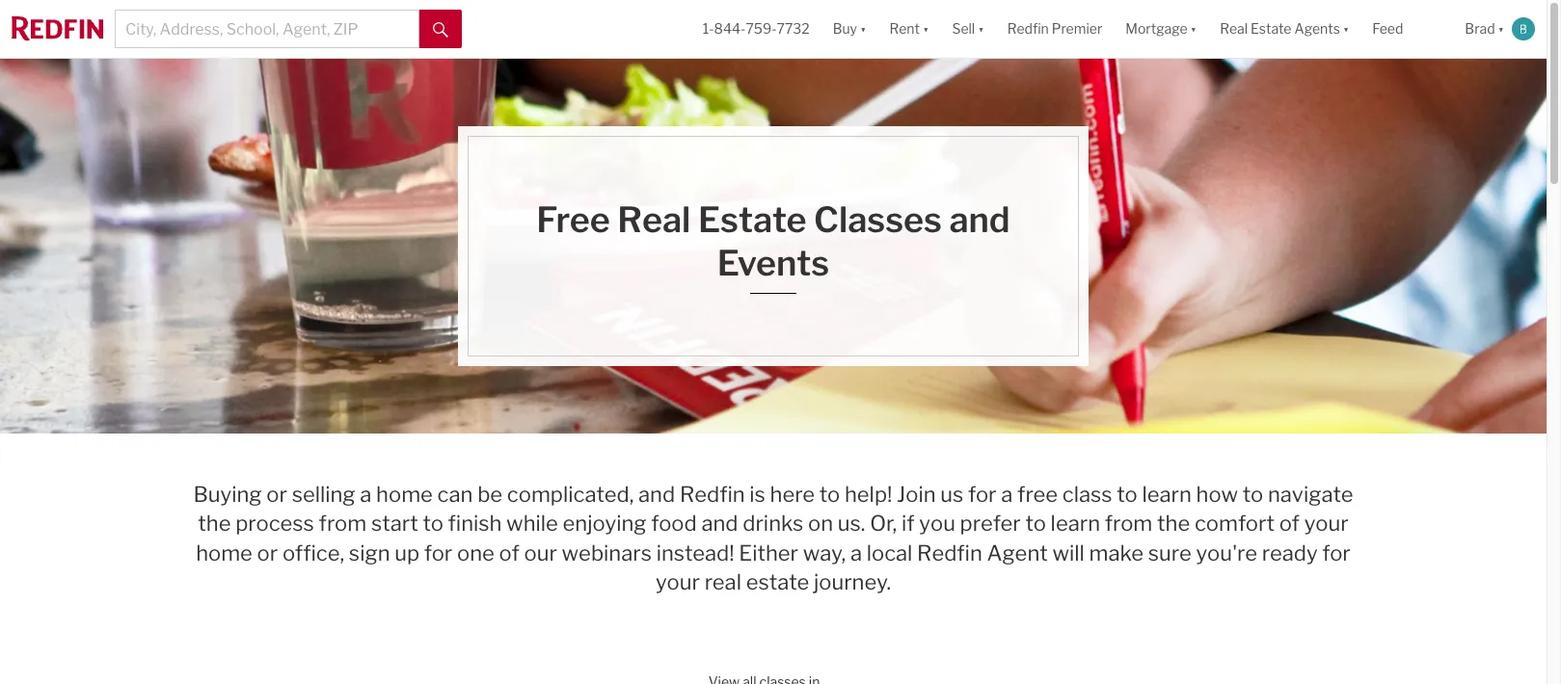 Task type: locate. For each thing, give the bounding box(es) containing it.
▾ right rent
[[923, 21, 929, 37]]

from
[[319, 511, 367, 536], [1105, 511, 1153, 536]]

either
[[739, 540, 798, 566]]

the down buying at the left
[[198, 511, 231, 536]]

a
[[360, 482, 372, 507], [1001, 482, 1013, 507], [850, 540, 862, 566]]

estate inside "link"
[[1251, 21, 1292, 37]]

1 vertical spatial estate
[[698, 199, 807, 241]]

free
[[536, 199, 610, 241]]

6 ▾ from the left
[[1498, 21, 1504, 37]]

1 from from the left
[[319, 511, 367, 536]]

a up journey.
[[850, 540, 862, 566]]

the up sure
[[1157, 511, 1190, 536]]

▾ right brad at the top right
[[1498, 21, 1504, 37]]

for up prefer
[[968, 482, 997, 507]]

1 ▾ from the left
[[860, 21, 866, 37]]

3 ▾ from the left
[[978, 21, 984, 37]]

estate
[[1251, 21, 1292, 37], [698, 199, 807, 241]]

buy ▾ button
[[821, 0, 878, 58]]

1 vertical spatial and
[[638, 482, 675, 507]]

submit search image
[[433, 22, 448, 37]]

0 horizontal spatial learn
[[1051, 511, 1100, 536]]

rent ▾ button
[[890, 0, 929, 58]]

0 horizontal spatial redfin
[[680, 482, 745, 507]]

1 vertical spatial home
[[196, 540, 253, 566]]

1 horizontal spatial from
[[1105, 511, 1153, 536]]

0 horizontal spatial for
[[424, 540, 453, 566]]

to
[[819, 482, 840, 507], [1117, 482, 1138, 507], [1243, 482, 1263, 507], [423, 511, 443, 536], [1025, 511, 1046, 536]]

0 vertical spatial redfin
[[1007, 21, 1049, 37]]

comfort
[[1195, 511, 1275, 536]]

mortgage ▾
[[1126, 21, 1197, 37]]

844-
[[714, 21, 746, 37]]

agents
[[1295, 21, 1340, 37]]

of left the "our"
[[499, 540, 520, 566]]

1 horizontal spatial and
[[701, 511, 738, 536]]

of
[[1279, 511, 1300, 536], [499, 540, 520, 566]]

from down selling
[[319, 511, 367, 536]]

from up make
[[1105, 511, 1153, 536]]

events
[[717, 242, 829, 284]]

1 horizontal spatial real
[[1220, 21, 1248, 37]]

0 horizontal spatial from
[[319, 511, 367, 536]]

1 horizontal spatial learn
[[1142, 482, 1192, 507]]

redfin left premier
[[1007, 21, 1049, 37]]

▾
[[860, 21, 866, 37], [923, 21, 929, 37], [978, 21, 984, 37], [1191, 21, 1197, 37], [1343, 21, 1349, 37], [1498, 21, 1504, 37]]

or down process
[[257, 540, 278, 566]]

0 horizontal spatial estate
[[698, 199, 807, 241]]

will
[[1052, 540, 1085, 566]]

1 horizontal spatial the
[[1157, 511, 1190, 536]]

can
[[437, 482, 473, 507]]

redfin left "is"
[[680, 482, 745, 507]]

2 vertical spatial redfin
[[917, 540, 982, 566]]

redfin premier
[[1007, 21, 1102, 37]]

mortgage
[[1126, 21, 1188, 37]]

buy ▾
[[833, 21, 866, 37]]

your down instead!
[[656, 570, 700, 595]]

local
[[867, 540, 913, 566]]

0 vertical spatial learn
[[1142, 482, 1192, 507]]

2 from from the left
[[1105, 511, 1153, 536]]

brad
[[1465, 21, 1495, 37]]

real
[[705, 570, 741, 595]]

for
[[968, 482, 997, 507], [424, 540, 453, 566], [1322, 540, 1351, 566]]

home down buying at the left
[[196, 540, 253, 566]]

0 vertical spatial or
[[266, 482, 287, 507]]

0 horizontal spatial the
[[198, 511, 231, 536]]

to up the on at the right
[[819, 482, 840, 507]]

▾ right agents
[[1343, 21, 1349, 37]]

2 horizontal spatial redfin
[[1007, 21, 1049, 37]]

user photo image
[[1512, 17, 1535, 40]]

home up start on the left
[[376, 482, 433, 507]]

1 horizontal spatial of
[[1279, 511, 1300, 536]]

or up process
[[266, 482, 287, 507]]

of up ready
[[1279, 511, 1300, 536]]

on
[[808, 511, 833, 536]]

1 horizontal spatial estate
[[1251, 21, 1292, 37]]

agent
[[987, 540, 1048, 566]]

for right the up
[[424, 540, 453, 566]]

join
[[897, 482, 936, 507]]

▾ right mortgage
[[1191, 21, 1197, 37]]

brad ▾
[[1465, 21, 1504, 37]]

ready
[[1262, 540, 1318, 566]]

2 horizontal spatial and
[[949, 199, 1010, 241]]

0 vertical spatial real
[[1220, 21, 1248, 37]]

0 vertical spatial and
[[949, 199, 1010, 241]]

0 vertical spatial home
[[376, 482, 433, 507]]

complicated,
[[507, 482, 634, 507]]

estate left agents
[[1251, 21, 1292, 37]]

1 vertical spatial your
[[656, 570, 700, 595]]

1-844-759-7732 link
[[703, 21, 810, 37]]

buy
[[833, 21, 857, 37]]

feed button
[[1361, 0, 1454, 58]]

0 horizontal spatial of
[[499, 540, 520, 566]]

webinars
[[562, 540, 652, 566]]

estate inside free real estate classes and events
[[698, 199, 807, 241]]

0 horizontal spatial home
[[196, 540, 253, 566]]

process
[[235, 511, 314, 536]]

redfin
[[1007, 21, 1049, 37], [680, 482, 745, 507], [917, 540, 982, 566]]

be
[[477, 482, 502, 507]]

for right ready
[[1322, 540, 1351, 566]]

home
[[376, 482, 433, 507], [196, 540, 253, 566]]

the
[[198, 511, 231, 536], [1157, 511, 1190, 536]]

and inside free real estate classes and events
[[949, 199, 1010, 241]]

a left free
[[1001, 482, 1013, 507]]

▾ right "buy"
[[860, 21, 866, 37]]

5 ▾ from the left
[[1343, 21, 1349, 37]]

journey.
[[814, 570, 891, 595]]

▾ right sell
[[978, 21, 984, 37]]

while
[[506, 511, 558, 536]]

if
[[902, 511, 915, 536]]

is
[[750, 482, 765, 507]]

real inside free real estate classes and events
[[617, 199, 691, 241]]

learn left how
[[1142, 482, 1192, 507]]

view all classes in element
[[638, 664, 899, 685]]

4 ▾ from the left
[[1191, 21, 1197, 37]]

1 vertical spatial real
[[617, 199, 691, 241]]

2 ▾ from the left
[[923, 21, 929, 37]]

and
[[949, 199, 1010, 241], [638, 482, 675, 507], [701, 511, 738, 536]]

redfin down you
[[917, 540, 982, 566]]

1 horizontal spatial your
[[1304, 511, 1349, 536]]

0 horizontal spatial real
[[617, 199, 691, 241]]

free
[[1017, 482, 1058, 507]]

1 horizontal spatial home
[[376, 482, 433, 507]]

0 horizontal spatial a
[[360, 482, 372, 507]]

your down navigate in the right of the page
[[1304, 511, 1349, 536]]

0 vertical spatial estate
[[1251, 21, 1292, 37]]

or
[[266, 482, 287, 507], [257, 540, 278, 566]]

sure
[[1148, 540, 1192, 566]]

real right mortgage ▾
[[1220, 21, 1248, 37]]

a up start on the left
[[360, 482, 372, 507]]

1 the from the left
[[198, 511, 231, 536]]

7732
[[777, 21, 810, 37]]

1 vertical spatial learn
[[1051, 511, 1100, 536]]

estate up events
[[698, 199, 807, 241]]

you're
[[1196, 540, 1257, 566]]

0 vertical spatial your
[[1304, 511, 1349, 536]]

buying or selling a home can be complicated, and redfin is here to help! join us for a free class to learn how to navigate the process from start to finish while enjoying food and drinks on us. or, if you prefer to learn from the comfort of your home or office, sign up for one of our webinars instead! either way, a local redfin agent will make sure you're ready for your real estate journey.
[[193, 482, 1353, 595]]

class
[[1062, 482, 1112, 507]]

1-844-759-7732
[[703, 21, 810, 37]]

real right free
[[617, 199, 691, 241]]

your
[[1304, 511, 1349, 536], [656, 570, 700, 595]]

food
[[651, 511, 697, 536]]

learn
[[1142, 482, 1192, 507], [1051, 511, 1100, 536]]

learn up will
[[1051, 511, 1100, 536]]

1-
[[703, 21, 714, 37]]

rent
[[890, 21, 920, 37]]

rent ▾ button
[[878, 0, 941, 58]]

us
[[940, 482, 964, 507]]

0 horizontal spatial your
[[656, 570, 700, 595]]

classes
[[814, 199, 942, 241]]

real
[[1220, 21, 1248, 37], [617, 199, 691, 241]]



Task type: vqa. For each thing, say whether or not it's contained in the screenshot.
THE USER PHOTO
yes



Task type: describe. For each thing, give the bounding box(es) containing it.
one
[[457, 540, 495, 566]]

feed
[[1373, 21, 1403, 37]]

sign
[[349, 540, 390, 566]]

1 vertical spatial of
[[499, 540, 520, 566]]

1 vertical spatial redfin
[[680, 482, 745, 507]]

start
[[371, 511, 418, 536]]

▾ inside "link"
[[1343, 21, 1349, 37]]

2 vertical spatial and
[[701, 511, 738, 536]]

selling
[[292, 482, 355, 507]]

premier
[[1052, 21, 1102, 37]]

▾ for mortgage ▾
[[1191, 21, 1197, 37]]

or,
[[870, 511, 897, 536]]

redfin premier button
[[996, 0, 1114, 58]]

2 horizontal spatial a
[[1001, 482, 1013, 507]]

real inside "link"
[[1220, 21, 1248, 37]]

City, Address, School, Agent, ZIP search field
[[115, 10, 419, 48]]

navigate
[[1268, 482, 1353, 507]]

instead!
[[656, 540, 734, 566]]

1 horizontal spatial redfin
[[917, 540, 982, 566]]

real estate agents ▾ link
[[1220, 0, 1349, 58]]

sell ▾
[[952, 21, 984, 37]]

finish
[[448, 511, 502, 536]]

estate
[[746, 570, 809, 595]]

▾ for sell ▾
[[978, 21, 984, 37]]

1 horizontal spatial for
[[968, 482, 997, 507]]

buying
[[193, 482, 262, 507]]

make
[[1089, 540, 1144, 566]]

drinks
[[743, 511, 804, 536]]

to down free
[[1025, 511, 1046, 536]]

1 vertical spatial or
[[257, 540, 278, 566]]

mortgage ▾ button
[[1114, 0, 1208, 58]]

us.
[[838, 511, 865, 536]]

to right class
[[1117, 482, 1138, 507]]

buy ▾ button
[[833, 0, 866, 58]]

0 vertical spatial of
[[1279, 511, 1300, 536]]

office,
[[282, 540, 344, 566]]

help!
[[845, 482, 892, 507]]

to up the comfort
[[1243, 482, 1263, 507]]

sell ▾ button
[[952, 0, 984, 58]]

2 the from the left
[[1157, 511, 1190, 536]]

our
[[524, 540, 557, 566]]

you
[[919, 511, 955, 536]]

759-
[[746, 21, 777, 37]]

enjoying
[[563, 511, 647, 536]]

1 horizontal spatial a
[[850, 540, 862, 566]]

sell ▾ button
[[941, 0, 996, 58]]

how
[[1196, 482, 1238, 507]]

▾ for rent ▾
[[923, 21, 929, 37]]

here
[[770, 482, 815, 507]]

free real estate classes and events
[[536, 199, 1010, 284]]

0 horizontal spatial and
[[638, 482, 675, 507]]

sell
[[952, 21, 975, 37]]

2 horizontal spatial for
[[1322, 540, 1351, 566]]

up
[[395, 540, 420, 566]]

way,
[[803, 540, 846, 566]]

▾ for brad ▾
[[1498, 21, 1504, 37]]

to down can
[[423, 511, 443, 536]]

rent ▾
[[890, 21, 929, 37]]

prefer
[[960, 511, 1021, 536]]

real estate agents ▾
[[1220, 21, 1349, 37]]

▾ for buy ▾
[[860, 21, 866, 37]]

real estate agents ▾ button
[[1208, 0, 1361, 58]]

mortgage ▾ button
[[1126, 0, 1197, 58]]

redfin inside button
[[1007, 21, 1049, 37]]



